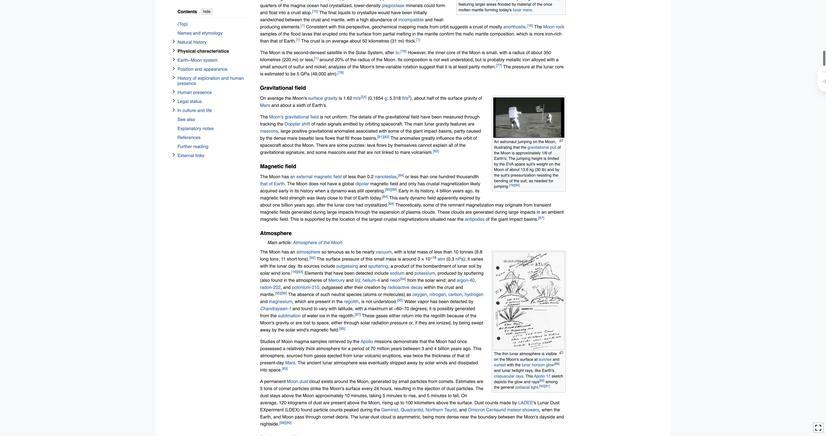 Task type: vqa. For each thing, say whether or not it's contained in the screenshot.
Note
yes



Task type: locate. For each thing, give the bounding box(es) containing it.
5 x small image from the top
[[172, 90, 176, 94]]

note
[[260, 239, 566, 247]]

2 vertical spatial x small image
[[172, 108, 176, 112]]

x small image
[[172, 40, 176, 43], [172, 49, 176, 52], [172, 58, 176, 62], [172, 67, 176, 71], [172, 90, 176, 94], [172, 153, 176, 157]]

1 x small image from the top
[[172, 76, 176, 80]]

1 vertical spatial x small image
[[172, 99, 176, 103]]

2 x small image from the top
[[172, 49, 176, 52]]

x small image
[[172, 76, 176, 80], [172, 99, 176, 103], [172, 108, 176, 112]]

0 vertical spatial x small image
[[172, 76, 176, 80]]



Task type: describe. For each thing, give the bounding box(es) containing it.
3 x small image from the top
[[172, 108, 176, 112]]

4 x small image from the top
[[172, 67, 176, 71]]

6 x small image from the top
[[172, 153, 176, 157]]

3 x small image from the top
[[172, 58, 176, 62]]

1 x small image from the top
[[172, 40, 176, 43]]

2 x small image from the top
[[172, 99, 176, 103]]

fullscreen image
[[816, 425, 822, 432]]



